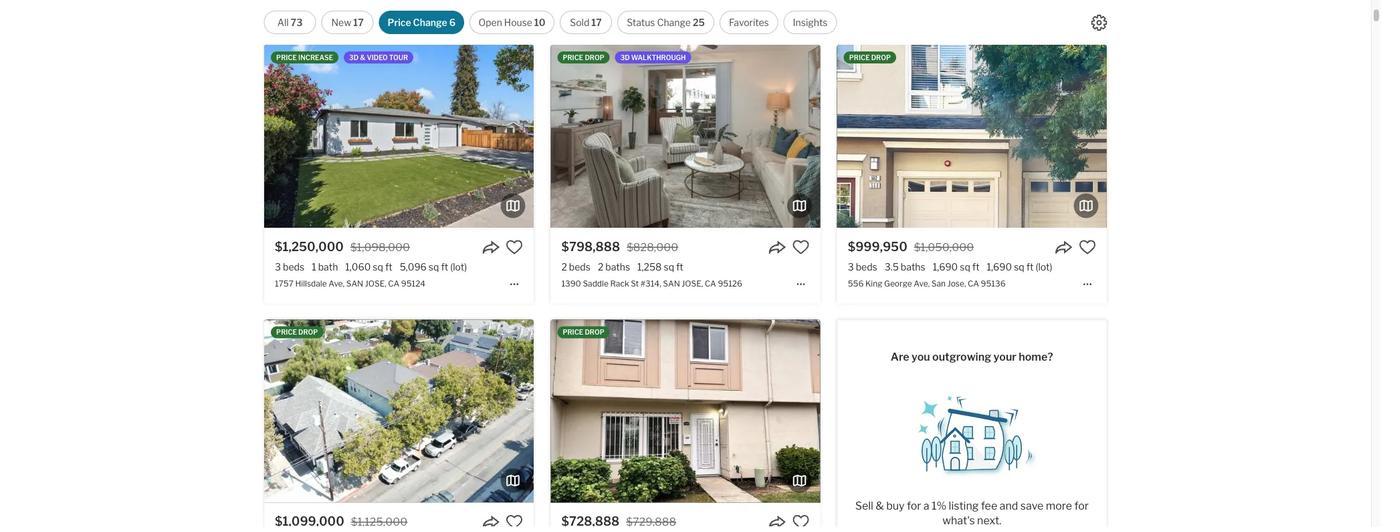 Task type: vqa. For each thing, say whether or not it's contained in the screenshot.
Favorites Radio
yes



Task type: locate. For each thing, give the bounding box(es) containing it.
san down 1,258 sq ft on the left of the page
[[663, 279, 680, 289]]

0 horizontal spatial 3
[[275, 262, 281, 273]]

1 horizontal spatial jose,
[[682, 279, 703, 289]]

open house 10
[[479, 17, 546, 28]]

fee
[[981, 500, 997, 513]]

sq right 1,258
[[664, 262, 674, 273]]

1,690 for 1,690 sq ft
[[933, 262, 958, 273]]

jose, down 1,258 sq ft on the left of the page
[[682, 279, 703, 289]]

photo of 217 e saint james st, san jose, ca 95112 image
[[264, 320, 534, 503], [534, 320, 804, 503]]

drop
[[585, 54, 604, 62], [871, 54, 891, 62], [298, 329, 318, 337], [585, 329, 604, 337]]

5 ft from the left
[[1027, 262, 1034, 273]]

beds
[[283, 262, 304, 273], [569, 262, 591, 273], [856, 262, 877, 273]]

ave, down bath
[[329, 279, 345, 289]]

0 horizontal spatial for
[[907, 500, 921, 513]]

1,690 up 95136
[[987, 262, 1012, 273]]

0 horizontal spatial ca
[[388, 279, 400, 289]]

house
[[504, 17, 532, 28]]

1 horizontal spatial (lot)
[[1036, 262, 1053, 273]]

1,690 up san
[[933, 262, 958, 273]]

favorite button image for $798,888
[[792, 239, 810, 256]]

open
[[479, 17, 502, 28]]

1757
[[275, 279, 294, 289]]

sq
[[373, 262, 383, 273], [429, 262, 439, 273], [664, 262, 674, 273], [960, 262, 970, 273], [1014, 262, 1025, 273]]

previous button image
[[561, 129, 575, 142]]

1 3 beds from the left
[[275, 262, 304, 273]]

1 3d from the left
[[349, 54, 359, 62]]

ave, left san
[[914, 279, 930, 289]]

3 up 556
[[848, 262, 854, 273]]

photo of 556 king george ave, san jose, ca 95136 image
[[837, 45, 1107, 228], [1107, 45, 1377, 228]]

2 for 2 beds
[[561, 262, 567, 273]]

baths down $999,950 $1,050,000 in the right top of the page
[[901, 262, 926, 273]]

1 baths from the left
[[606, 262, 630, 273]]

17 for sold 17
[[591, 17, 602, 28]]

1 horizontal spatial ca
[[705, 279, 716, 289]]

favorite button checkbox
[[506, 239, 523, 256]]

price drop
[[563, 54, 604, 62], [849, 54, 891, 62], [276, 329, 318, 337], [563, 329, 604, 337]]

st
[[631, 279, 639, 289]]

for
[[907, 500, 921, 513], [1075, 500, 1089, 513]]

new 17
[[331, 17, 364, 28]]

17
[[353, 17, 364, 28], [591, 17, 602, 28]]

rack
[[610, 279, 629, 289]]

1 horizontal spatial baths
[[901, 262, 926, 273]]

for left a
[[907, 500, 921, 513]]

2 horizontal spatial beds
[[856, 262, 877, 273]]

3 beds for $999,950
[[848, 262, 877, 273]]

2 baths from the left
[[901, 262, 926, 273]]

photo of 2746 fricka ct, san jose, ca 95121 image
[[551, 320, 820, 503], [820, 320, 1090, 503]]

jose,
[[948, 279, 966, 289]]

0 horizontal spatial change
[[413, 17, 447, 28]]

1 ave, from the left
[[329, 279, 345, 289]]

2 ft from the left
[[441, 262, 448, 273]]

baths
[[606, 262, 630, 273], [901, 262, 926, 273]]

& right sell
[[876, 500, 884, 513]]

(lot) for $1,250,000
[[450, 262, 467, 273]]

3 up 1757
[[275, 262, 281, 273]]

Favorites radio
[[720, 11, 778, 34]]

3 beds up 556
[[848, 262, 877, 273]]

san down 1,060
[[346, 279, 363, 289]]

option group
[[264, 11, 837, 34]]

for right more
[[1075, 500, 1089, 513]]

2 3d from the left
[[621, 54, 630, 62]]

& inside the sell & buy for a 1% listing fee and save more for what's next.
[[876, 500, 884, 513]]

save
[[1021, 500, 1044, 513]]

sq up jose,
[[960, 262, 970, 273]]

0 horizontal spatial san
[[346, 279, 363, 289]]

17 inside new radio
[[353, 17, 364, 28]]

favorite button image for $999,950
[[1079, 239, 1096, 256]]

change
[[413, 17, 447, 28], [657, 17, 691, 28]]

$828,000
[[627, 241, 678, 254]]

san
[[346, 279, 363, 289], [663, 279, 680, 289]]

photo of 1757 hillsdale ave, san jose, ca 95124 image
[[264, 45, 534, 228], [534, 45, 804, 228]]

beds up 1757
[[283, 262, 304, 273]]

2 up 1390
[[561, 262, 567, 273]]

beds for $798,888
[[569, 262, 591, 273]]

2 change from the left
[[657, 17, 691, 28]]

1 horizontal spatial ave,
[[914, 279, 930, 289]]

1 horizontal spatial 17
[[591, 17, 602, 28]]

3 ft from the left
[[676, 262, 683, 273]]

baths for $798,888
[[606, 262, 630, 273]]

1,258 sq ft
[[638, 262, 683, 273]]

0 horizontal spatial beds
[[283, 262, 304, 273]]

1 (lot) from the left
[[450, 262, 467, 273]]

change left 25
[[657, 17, 691, 28]]

3 sq from the left
[[664, 262, 674, 273]]

1 horizontal spatial 3d
[[621, 54, 630, 62]]

1 horizontal spatial favorite button image
[[1079, 239, 1096, 256]]

baths for $999,950
[[901, 262, 926, 273]]

king
[[866, 279, 883, 289]]

all 73
[[277, 17, 303, 28]]

0 horizontal spatial jose,
[[365, 279, 386, 289]]

sq right 5,096
[[429, 262, 439, 273]]

3d
[[349, 54, 359, 62], [621, 54, 630, 62]]

2 (lot) from the left
[[1036, 262, 1053, 273]]

0 vertical spatial &
[[360, 54, 365, 62]]

1 horizontal spatial &
[[876, 500, 884, 513]]

2 beds from the left
[[569, 262, 591, 273]]

price
[[276, 54, 297, 62], [563, 54, 583, 62], [849, 54, 870, 62], [276, 329, 297, 337], [563, 329, 583, 337]]

2 horizontal spatial ca
[[968, 279, 979, 289]]

change for 6
[[413, 17, 447, 28]]

2 photo of 1757 hillsdale ave, san jose, ca 95124 image from the left
[[534, 45, 804, 228]]

1 horizontal spatial 3 beds
[[848, 262, 877, 273]]

556 king george ave, san jose, ca 95136
[[848, 279, 1006, 289]]

option group containing all
[[264, 11, 837, 34]]

$1,050,000
[[914, 241, 974, 254]]

4 ft from the left
[[972, 262, 980, 273]]

1757 hillsdale ave, san jose, ca 95124
[[275, 279, 426, 289]]

17 inside the sold "option"
[[591, 17, 602, 28]]

1 horizontal spatial beds
[[569, 262, 591, 273]]

1 photo of 2746 fricka ct, san jose, ca 95121 image from the left
[[551, 320, 820, 503]]

3 ca from the left
[[968, 279, 979, 289]]

beds for $1,250,000
[[283, 262, 304, 273]]

are you outgrowing your home?
[[891, 351, 1053, 364]]

2 for from the left
[[1075, 500, 1089, 513]]

0 horizontal spatial 3 beds
[[275, 262, 304, 273]]

1 3 from the left
[[275, 262, 281, 273]]

change left "6"
[[413, 17, 447, 28]]

1 17 from the left
[[353, 17, 364, 28]]

0 horizontal spatial 3d
[[349, 54, 359, 62]]

2
[[561, 262, 567, 273], [598, 262, 604, 273]]

2 3 from the left
[[848, 262, 854, 273]]

& left the video
[[360, 54, 365, 62]]

photo of 1390 saddle rack st #314, san jose, ca 95126 image
[[551, 45, 820, 228], [820, 45, 1090, 228]]

0 horizontal spatial favorite button image
[[792, 239, 810, 256]]

5,096 sq ft (lot)
[[400, 262, 467, 273]]

0 horizontal spatial ave,
[[329, 279, 345, 289]]

1 favorite button image from the left
[[792, 239, 810, 256]]

#314,
[[641, 279, 661, 289]]

0 horizontal spatial 2
[[561, 262, 567, 273]]

an image of a house image
[[905, 387, 1039, 478]]

1,690
[[933, 262, 958, 273], [987, 262, 1012, 273]]

2 up saddle
[[598, 262, 604, 273]]

1 sq from the left
[[373, 262, 383, 273]]

ca left the "95126"
[[705, 279, 716, 289]]

favorite button checkbox
[[792, 239, 810, 256], [1079, 239, 1096, 256], [506, 514, 523, 528], [792, 514, 810, 528]]

2 1,690 from the left
[[987, 262, 1012, 273]]

next.
[[977, 515, 1002, 528]]

1 vertical spatial &
[[876, 500, 884, 513]]

3 beds up 1757
[[275, 262, 304, 273]]

6
[[449, 17, 456, 28]]

3d for 3d & video tour
[[349, 54, 359, 62]]

ca left 95124
[[388, 279, 400, 289]]

1 horizontal spatial 3
[[848, 262, 854, 273]]

ft for $999,950
[[972, 262, 980, 273]]

price drop for 1st photo of 556 king george ave, san jose, ca 95136 from left
[[849, 54, 891, 62]]

1 2 from the left
[[561, 262, 567, 273]]

ft
[[385, 262, 392, 273], [441, 262, 448, 273], [676, 262, 683, 273], [972, 262, 980, 273], [1027, 262, 1034, 273]]

(lot)
[[450, 262, 467, 273], [1036, 262, 1053, 273]]

3d for 3d walkthrough
[[621, 54, 630, 62]]

1,690 sq ft
[[933, 262, 980, 273]]

5 sq from the left
[[1014, 262, 1025, 273]]

home?
[[1019, 351, 1053, 364]]

beds up 1390
[[569, 262, 591, 273]]

sq for $798,888
[[664, 262, 674, 273]]

jose, down 1,060 sq ft
[[365, 279, 386, 289]]

video
[[367, 54, 388, 62]]

1,060 sq ft
[[345, 262, 392, 273]]

All radio
[[264, 11, 316, 34]]

2 17 from the left
[[591, 17, 602, 28]]

0 horizontal spatial 17
[[353, 17, 364, 28]]

favorite button image
[[792, 239, 810, 256], [1079, 239, 1096, 256]]

ca right jose,
[[968, 279, 979, 289]]

price drop for 1st photo of 217 e saint james st, san jose, ca 95112 from left
[[276, 329, 318, 337]]

sq right 1,060
[[373, 262, 383, 273]]

3 beds
[[275, 262, 304, 273], [848, 262, 877, 273]]

3 beds from the left
[[856, 262, 877, 273]]

1 change from the left
[[413, 17, 447, 28]]

sell & buy for a 1% listing fee and save more for what's next.
[[855, 500, 1089, 528]]

17 for new 17
[[353, 17, 364, 28]]

2 3 beds from the left
[[848, 262, 877, 273]]

price
[[388, 17, 411, 28]]

ave,
[[329, 279, 345, 289], [914, 279, 930, 289]]

0 horizontal spatial 1,690
[[933, 262, 958, 273]]

Sold radio
[[560, 11, 612, 34]]

0 horizontal spatial (lot)
[[450, 262, 467, 273]]

10
[[534, 17, 546, 28]]

1 photo of 556 king george ave, san jose, ca 95136 image from the left
[[837, 45, 1107, 228]]

bath
[[318, 262, 338, 273]]

0 horizontal spatial baths
[[606, 262, 630, 273]]

1,690 for 1,690 sq ft (lot)
[[987, 262, 1012, 273]]

Status Change radio
[[617, 11, 714, 34]]

17 right sold
[[591, 17, 602, 28]]

3d left walkthrough
[[621, 54, 630, 62]]

insights
[[793, 17, 828, 28]]

1 for from the left
[[907, 500, 921, 513]]

1 horizontal spatial for
[[1075, 500, 1089, 513]]

favorite button image
[[506, 239, 523, 256], [506, 514, 523, 528], [792, 514, 810, 528]]

1 ft from the left
[[385, 262, 392, 273]]

1 horizontal spatial san
[[663, 279, 680, 289]]

&
[[360, 54, 365, 62], [876, 500, 884, 513]]

4 sq from the left
[[960, 262, 970, 273]]

2 baths
[[598, 262, 630, 273]]

sq for $1,250,000
[[373, 262, 383, 273]]

1 beds from the left
[[283, 262, 304, 273]]

ca
[[388, 279, 400, 289], [705, 279, 716, 289], [968, 279, 979, 289]]

2 ca from the left
[[705, 279, 716, 289]]

1 1,690 from the left
[[933, 262, 958, 273]]

3d left the video
[[349, 54, 359, 62]]

0 horizontal spatial &
[[360, 54, 365, 62]]

beds up king at the right bottom of the page
[[856, 262, 877, 273]]

1%
[[932, 500, 947, 513]]

2 beds
[[561, 262, 591, 273]]

baths up rack
[[606, 262, 630, 273]]

3 for $999,950
[[848, 262, 854, 273]]

17 right new on the top of the page
[[353, 17, 364, 28]]

1 horizontal spatial change
[[657, 17, 691, 28]]

2 2 from the left
[[598, 262, 604, 273]]

all
[[277, 17, 289, 28]]

sq right 1,690 sq ft
[[1014, 262, 1025, 273]]

1 photo of 217 e saint james st, san jose, ca 95112 image from the left
[[264, 320, 534, 503]]

jose,
[[365, 279, 386, 289], [682, 279, 703, 289]]

1 horizontal spatial 2
[[598, 262, 604, 273]]

1 horizontal spatial 1,690
[[987, 262, 1012, 273]]

3
[[275, 262, 281, 273], [848, 262, 854, 273]]

2 favorite button image from the left
[[1079, 239, 1096, 256]]

are
[[891, 351, 909, 364]]



Task type: describe. For each thing, give the bounding box(es) containing it.
favorite button image for second photo of 1757 hillsdale ave, san jose, ca 95124 from the left
[[506, 239, 523, 256]]

$1,098,000
[[350, 241, 410, 254]]

1,060
[[345, 262, 371, 273]]

$999,950
[[848, 240, 908, 254]]

2 for 2 baths
[[598, 262, 604, 273]]

sq for $999,950
[[960, 262, 970, 273]]

status change 25
[[627, 17, 705, 28]]

73
[[291, 17, 303, 28]]

price increase
[[276, 54, 333, 62]]

price change 6
[[388, 17, 456, 28]]

status
[[627, 17, 655, 28]]

1390 saddle rack st #314, san jose, ca 95126
[[561, 279, 742, 289]]

sold
[[570, 17, 590, 28]]

2 photo of 2746 fricka ct, san jose, ca 95121 image from the left
[[820, 320, 1090, 503]]

a
[[924, 500, 930, 513]]

& for buy
[[876, 500, 884, 513]]

1 jose, from the left
[[365, 279, 386, 289]]

1
[[312, 262, 316, 273]]

556
[[848, 279, 864, 289]]

favorite button image for 2nd photo of 217 e saint james st, san jose, ca 95112
[[506, 514, 523, 528]]

walkthrough
[[631, 54, 686, 62]]

your
[[994, 351, 1017, 364]]

$1,250,000 $1,098,000
[[275, 240, 410, 254]]

3d & video tour
[[349, 54, 408, 62]]

what's
[[943, 515, 975, 528]]

$999,950 $1,050,000
[[848, 240, 974, 254]]

2 san from the left
[[663, 279, 680, 289]]

2 jose, from the left
[[682, 279, 703, 289]]

3.5
[[885, 262, 899, 273]]

increase
[[298, 54, 333, 62]]

next button image
[[796, 129, 810, 142]]

1 bath
[[312, 262, 338, 273]]

2 photo of 556 king george ave, san jose, ca 95136 image from the left
[[1107, 45, 1377, 228]]

2 sq from the left
[[429, 262, 439, 273]]

5,096
[[400, 262, 427, 273]]

2 photo of 1390 saddle rack st #314, san jose, ca 95126 image from the left
[[820, 45, 1090, 228]]

change for 25
[[657, 17, 691, 28]]

sell
[[855, 500, 874, 513]]

george
[[884, 279, 912, 289]]

3d walkthrough
[[621, 54, 686, 62]]

$798,888 $828,000
[[561, 240, 678, 254]]

New radio
[[321, 11, 374, 34]]

3 for $1,250,000
[[275, 262, 281, 273]]

san
[[932, 279, 946, 289]]

1390
[[561, 279, 581, 289]]

1 san from the left
[[346, 279, 363, 289]]

and
[[1000, 500, 1018, 513]]

beds for $999,950
[[856, 262, 877, 273]]

1 ca from the left
[[388, 279, 400, 289]]

Price Change radio
[[379, 11, 464, 34]]

Open House radio
[[470, 11, 555, 34]]

price drop for 2nd 'photo of 2746 fricka ct, san jose, ca 95121' from right
[[563, 329, 604, 337]]

favorites
[[729, 17, 769, 28]]

you
[[912, 351, 930, 364]]

Insights radio
[[784, 11, 837, 34]]

buy
[[886, 500, 905, 513]]

ft for $1,250,000
[[385, 262, 392, 273]]

2 photo of 217 e saint james st, san jose, ca 95112 image from the left
[[534, 320, 804, 503]]

1 photo of 1757 hillsdale ave, san jose, ca 95124 image from the left
[[264, 45, 534, 228]]

tour
[[389, 54, 408, 62]]

hillsdale
[[295, 279, 327, 289]]

saddle
[[583, 279, 609, 289]]

new
[[331, 17, 351, 28]]

95124
[[401, 279, 426, 289]]

2 ave, from the left
[[914, 279, 930, 289]]

sold 17
[[570, 17, 602, 28]]

favorite button image for 2nd 'photo of 2746 fricka ct, san jose, ca 95121'
[[792, 514, 810, 528]]

25
[[693, 17, 705, 28]]

(lot) for $999,950
[[1036, 262, 1053, 273]]

95126
[[718, 279, 742, 289]]

1 photo of 1390 saddle rack st #314, san jose, ca 95126 image from the left
[[551, 45, 820, 228]]

95136
[[981, 279, 1006, 289]]

listing
[[949, 500, 979, 513]]

3.5 baths
[[885, 262, 926, 273]]

$1,250,000
[[275, 240, 344, 254]]

more
[[1046, 500, 1072, 513]]

ft for $798,888
[[676, 262, 683, 273]]

outgrowing
[[933, 351, 991, 364]]

& for video
[[360, 54, 365, 62]]

3 beds for $1,250,000
[[275, 262, 304, 273]]

$798,888
[[561, 240, 620, 254]]

1,690 sq ft (lot)
[[987, 262, 1053, 273]]

1,258
[[638, 262, 662, 273]]



